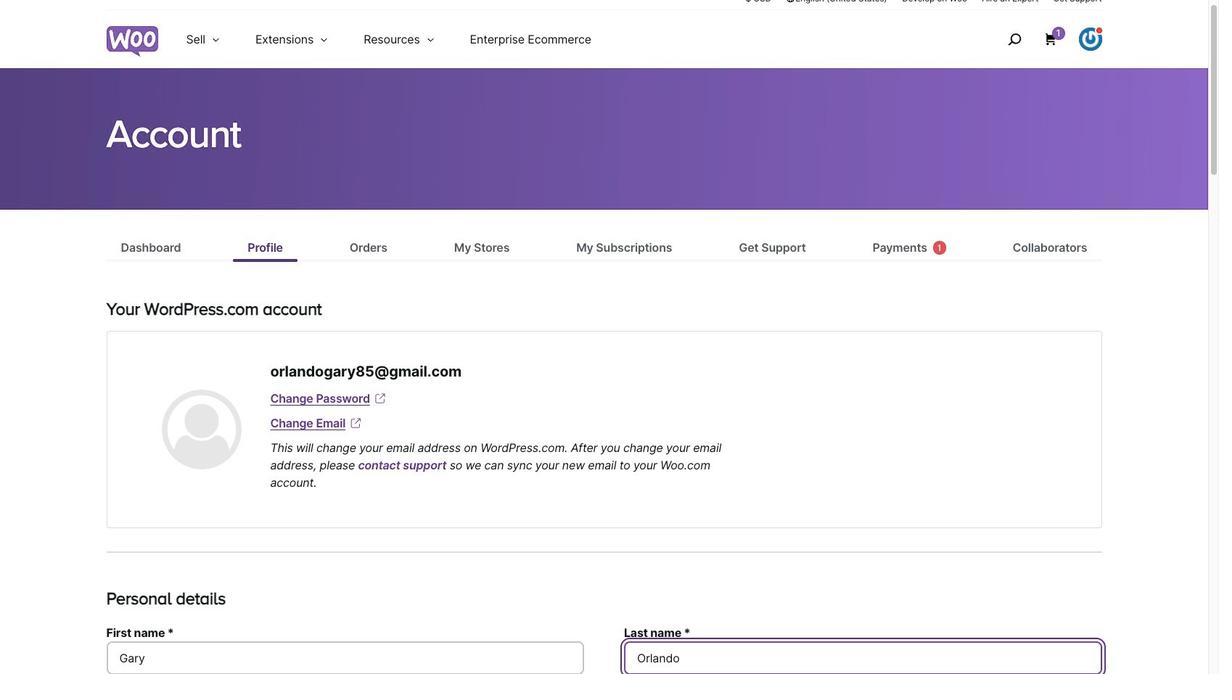Task type: vqa. For each thing, say whether or not it's contained in the screenshot.
topmost the external link image
yes



Task type: describe. For each thing, give the bounding box(es) containing it.
1 vertical spatial external link image
[[349, 416, 363, 430]]



Task type: locate. For each thing, give the bounding box(es) containing it.
service navigation menu element
[[977, 16, 1102, 63]]

search image
[[1003, 28, 1026, 51]]

0 horizontal spatial external link image
[[349, 416, 363, 430]]

gravatar image image
[[162, 390, 241, 470]]

external link image
[[373, 391, 387, 406], [349, 416, 363, 430]]

open account menu image
[[1079, 28, 1102, 51]]

None text field
[[624, 642, 1102, 674]]

1 horizontal spatial external link image
[[373, 391, 387, 406]]

None text field
[[106, 642, 584, 674]]

0 vertical spatial external link image
[[373, 391, 387, 406]]



